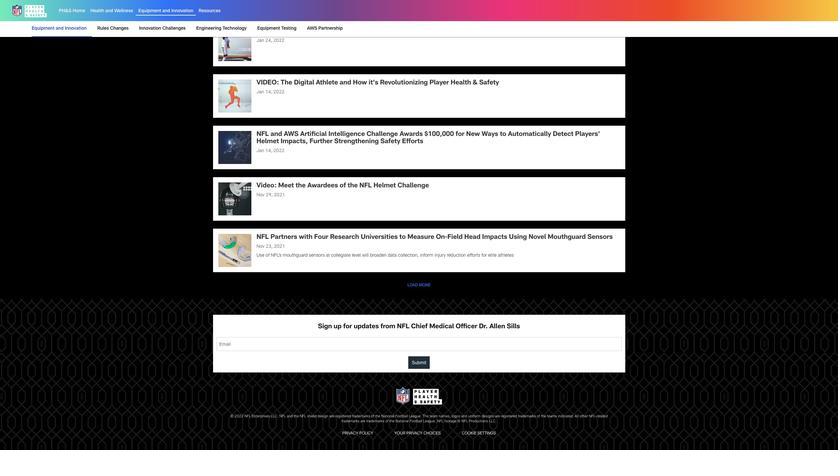 Task type: describe. For each thing, give the bounding box(es) containing it.
&
[[473, 80, 478, 87]]

2021 for meet
[[274, 193, 285, 198]]

the right meet
[[296, 183, 306, 190]]

elite
[[489, 254, 497, 259]]

2022 for nfl
[[274, 39, 285, 43]]

more
[[419, 284, 431, 288]]

0 horizontal spatial are
[[329, 416, 334, 419]]

using
[[509, 235, 527, 241]]

jan for watch: nfl explained: innovation in player health and safety
[[257, 39, 264, 43]]

nov 23, 2021
[[257, 245, 285, 249]]

1 vertical spatial league.
[[423, 421, 436, 424]]

dk - gfx image
[[218, 80, 251, 113]]

chase image
[[218, 28, 251, 61]]

in
[[367, 28, 373, 35]]

engineering
[[196, 26, 222, 31]]

aws partnership
[[307, 26, 343, 31]]

automatically
[[508, 131, 552, 138]]

0 horizontal spatial player
[[374, 28, 394, 35]]

challenge inside nfl and aws artificial intelligence challenge awards $100,000 for new ways to automatically detect players' helmet impacts, further strengthening safety efforts
[[367, 131, 398, 138]]

privacy
[[342, 432, 359, 436]]

none submit inside sign up for updates from nfl chief medical officer dr. allen sills footer
[[409, 357, 430, 369]]

the up your
[[390, 421, 395, 424]]

2 registered from the left
[[501, 416, 517, 419]]

meet
[[278, 183, 294, 190]]

1 horizontal spatial llc.
[[489, 421, 497, 424]]

0 horizontal spatial equipment
[[32, 26, 55, 31]]

collegiate
[[331, 254, 351, 259]]

29,
[[266, 193, 273, 198]]

jan for video: the digital athlete and how it's revolutionizing player health & safety
[[257, 90, 264, 95]]

trademarks up policy
[[367, 421, 385, 424]]

your privacy choices
[[395, 432, 441, 436]]

wellness
[[114, 9, 133, 14]]

names,
[[439, 416, 451, 419]]

for inside nfl and aws artificial intelligence challenge awards $100,000 for new ways to automatically detect players' helmet impacts, further strengthening safety efforts
[[456, 131, 465, 138]]

injury
[[435, 254, 446, 259]]

design
[[318, 416, 329, 419]]

load more button
[[405, 281, 433, 291]]

changes
[[110, 26, 129, 31]]

teams
[[547, 416, 557, 419]]

nfl and aws artificial intelligence challenge awards $100,000 for new ways to automatically detect players' helmet impacts, further strengthening safety efforts
[[257, 131, 600, 145]]

athlete
[[316, 80, 338, 87]]

reduction
[[447, 254, 466, 259]]

challenges
[[162, 26, 186, 31]]

medical
[[430, 324, 454, 331]]

health inside banner
[[91, 9, 104, 14]]

1 vertical spatial challenge
[[398, 183, 429, 190]]

video:
[[257, 80, 279, 87]]

equipment testing link
[[255, 21, 299, 36]]

ph&s
[[59, 9, 71, 14]]

14, for video:
[[265, 90, 272, 95]]

testing
[[281, 26, 297, 31]]

innovation inside innovation challenges link
[[139, 26, 161, 31]]

2 horizontal spatial health
[[451, 80, 471, 87]]

nov for video:
[[257, 193, 265, 198]]

video:
[[257, 183, 277, 190]]

trademarks up privacy policy
[[352, 416, 370, 419]]

jan 14, 2022 for video:
[[257, 90, 285, 95]]

equipment inside equipment testing link
[[257, 26, 280, 31]]

video: meet the awardees of the nfl helmet challenge
[[257, 183, 429, 190]]

cookie settings button
[[460, 430, 499, 439]]

0 vertical spatial national
[[381, 416, 395, 419]]

rules
[[97, 26, 109, 31]]

1 vertical spatial national
[[396, 421, 409, 424]]

0 vertical spatial league.
[[409, 416, 422, 419]]

0 horizontal spatial to
[[400, 235, 406, 241]]

partnership
[[319, 26, 343, 31]]

awards
[[400, 131, 423, 138]]

allen
[[490, 324, 506, 331]]

2022 for and
[[274, 149, 285, 154]]

head
[[465, 235, 481, 241]]

enterprises
[[252, 416, 270, 419]]

phs image
[[395, 386, 444, 407]]

designs
[[482, 416, 494, 419]]

will
[[362, 254, 369, 259]]

innovation up challenges
[[171, 9, 193, 14]]

level
[[352, 254, 361, 259]]

mouthguard
[[548, 235, 586, 241]]

explained:
[[298, 28, 331, 35]]

strengthening
[[335, 139, 379, 145]]

officer
[[456, 324, 478, 331]]

field
[[448, 235, 463, 241]]

equipment and innovation for the bottommost equipment and innovation link
[[32, 26, 87, 31]]

detect
[[553, 131, 574, 138]]

rules changes
[[97, 26, 129, 31]]

shield
[[307, 416, 317, 419]]

intelligence
[[329, 131, 365, 138]]

1 registered from the left
[[335, 416, 351, 419]]

watch: nfl explained: innovation in player health and safety
[[257, 28, 451, 35]]

nov 29, 2021
[[257, 193, 285, 198]]

four
[[314, 235, 329, 241]]

with
[[299, 235, 313, 241]]

the left teams
[[541, 416, 546, 419]]

collection,
[[398, 254, 419, 259]]

0 horizontal spatial the
[[281, 80, 293, 87]]

trademarks left teams
[[518, 416, 536, 419]]

1 horizontal spatial are
[[361, 421, 366, 424]]

up
[[334, 324, 342, 331]]

$100,000
[[425, 131, 454, 138]]

1 horizontal spatial equipment
[[138, 9, 161, 14]]

resources
[[199, 9, 221, 14]]

2 horizontal spatial safety
[[480, 80, 500, 87]]

resources link
[[199, 9, 221, 14]]

for inside footer
[[343, 324, 352, 331]]

logos
[[452, 416, 461, 419]]

(ryan m. kelly/ap images for nfl) image
[[218, 234, 251, 267]]

related
[[597, 416, 608, 419]]

aws inside aws partnership link
[[307, 26, 317, 31]]

the right awardees
[[348, 183, 358, 190]]

and inside nfl and aws artificial intelligence challenge awards $100,000 for new ways to automatically detect players' helmet impacts, further strengthening safety efforts
[[271, 131, 282, 138]]

updates
[[354, 324, 379, 331]]

load
[[408, 284, 418, 288]]

to inside nfl and aws artificial intelligence challenge awards $100,000 for new ways to automatically detect players' helmet impacts, further strengthening safety efforts
[[500, 131, 507, 138]]

impacts
[[483, 235, 508, 241]]

sign up for updates from nfl chief medical officer dr. allen sills footer
[[0, 299, 839, 451]]

2 horizontal spatial are
[[495, 416, 500, 419]]

banner containing ph&s home
[[0, 0, 839, 37]]

broaden
[[370, 254, 387, 259]]

uniform
[[469, 416, 481, 419]]

the up the privacy policy link
[[375, 416, 381, 419]]

productions
[[469, 421, 488, 424]]

24,
[[265, 39, 272, 43]]

the left shield
[[294, 416, 299, 419]]

settings
[[478, 432, 496, 436]]

aws inside nfl and aws artificial intelligence challenge awards $100,000 for new ways to automatically detect players' helmet impacts, further strengthening safety efforts
[[284, 131, 299, 138]]

1 horizontal spatial player
[[430, 80, 449, 87]]



Task type: locate. For each thing, give the bounding box(es) containing it.
are up policy
[[361, 421, 366, 424]]

0 vertical spatial helmet
[[257, 139, 279, 145]]

equipment
[[138, 9, 161, 14], [32, 26, 55, 31], [257, 26, 280, 31]]

equipment and innovation down ph&s
[[32, 26, 87, 31]]

1 jan 14, 2022 from the top
[[257, 90, 285, 95]]

innovation left challenges
[[139, 26, 161, 31]]

national
[[381, 416, 395, 419], [396, 421, 409, 424]]

1 vertical spatial football
[[410, 421, 423, 424]]

1 horizontal spatial ©
[[458, 421, 461, 424]]

novel
[[529, 235, 546, 241]]

from
[[381, 324, 396, 331]]

aws partnership link
[[305, 21, 346, 36]]

2022
[[274, 39, 285, 43], [274, 90, 285, 95], [274, 149, 285, 154], [235, 416, 244, 419]]

new england patriots' helmets sit on a field equipment box before an nfl game against the miami dolphins, sunday, sep. 13, 2020, in foxborough, mass. the patriots beat the dolphins 21-11. (cooper neill via ap) image
[[218, 0, 251, 9]]

team
[[430, 416, 438, 419]]

innovation challenges
[[139, 26, 186, 31]]

2022 down impacts,
[[274, 149, 285, 154]]

0 vertical spatial player
[[374, 28, 394, 35]]

banner
[[0, 0, 839, 37]]

0 horizontal spatial health
[[91, 9, 104, 14]]

use of nfl's mouthguard sensors at collegiate level will broaden data collection, inform injury reduction efforts for elite athletes
[[257, 254, 514, 259]]

1 horizontal spatial to
[[500, 131, 507, 138]]

nfl inside nfl and aws artificial intelligence challenge awards $100,000 for new ways to automatically detect players' helmet impacts, further strengthening safety efforts
[[257, 131, 269, 138]]

the
[[296, 183, 306, 190], [348, 183, 358, 190], [294, 416, 299, 419], [375, 416, 381, 419], [541, 416, 546, 419], [390, 421, 395, 424]]

1 horizontal spatial the
[[423, 416, 429, 419]]

0 vertical spatial challenge
[[367, 131, 398, 138]]

jan 14, 2022 down impacts,
[[257, 149, 285, 154]]

1 horizontal spatial league.
[[423, 421, 436, 424]]

measure
[[408, 235, 435, 241]]

chief
[[411, 324, 428, 331]]

llc. right enterprises
[[271, 416, 279, 419]]

1 vertical spatial equipment and innovation
[[32, 26, 87, 31]]

jan right _original image
[[257, 149, 264, 154]]

athletes
[[498, 254, 514, 259]]

1 2021 from the top
[[274, 193, 285, 198]]

1 nov from the top
[[257, 193, 265, 198]]

to
[[500, 131, 507, 138], [400, 235, 406, 241]]

nov
[[257, 193, 265, 198], [257, 245, 265, 249]]

2 vertical spatial health
[[451, 80, 471, 87]]

©
[[231, 416, 234, 419], [458, 421, 461, 424]]

jan 14, 2022 down video:
[[257, 90, 285, 95]]

0 horizontal spatial equipment and innovation link
[[32, 21, 89, 36]]

inform
[[420, 254, 434, 259]]

digital
[[294, 80, 314, 87]]

0 vertical spatial jan 14, 2022
[[257, 90, 285, 95]]

1 horizontal spatial equipment and innovation link
[[138, 9, 193, 14]]

1 14, from the top
[[265, 90, 272, 95]]

2 horizontal spatial for
[[482, 254, 487, 259]]

jan 14, 2022
[[257, 90, 285, 95], [257, 149, 285, 154]]

2021 up nfl's
[[274, 245, 285, 249]]

jan down video:
[[257, 90, 264, 95]]

1 horizontal spatial health
[[396, 28, 416, 35]]

0 vertical spatial to
[[500, 131, 507, 138]]

equipment down "player health and safety logo"
[[32, 26, 55, 31]]

equipment and innovation up innovation challenges link on the top
[[138, 9, 193, 14]]

0 horizontal spatial football
[[396, 416, 408, 419]]

jan left 24,
[[257, 39, 264, 43]]

2021 for partners
[[274, 245, 285, 249]]

the
[[281, 80, 293, 87], [423, 416, 429, 419]]

for left the elite at the right bottom of page
[[482, 254, 487, 259]]

jan for nfl and aws artificial intelligence challenge awards $100,000 for new ways to automatically detect players' helmet impacts, further strengthening safety efforts
[[257, 149, 264, 154]]

for right up
[[343, 324, 352, 331]]

nfl
[[284, 28, 296, 35], [257, 131, 269, 138], [360, 183, 372, 190], [257, 235, 269, 241], [397, 324, 410, 331], [245, 416, 251, 419], [280, 416, 286, 419], [300, 416, 306, 419], [437, 421, 444, 424], [462, 421, 468, 424]]

2022 inside © 2022 nfl enterprises llc. nfl and the nfl shield design are registered trademarks of the national football league. the team names, logos and uniform designs are registered trademarks of the teams indicated. all other nfl-related trademarks are trademarks of the national football league. nfl footage © nfl productions llc.
[[235, 416, 244, 419]]

helmet
[[257, 139, 279, 145], [374, 183, 396, 190]]

your privacy choices link
[[392, 430, 444, 439]]

health and wellness link
[[91, 9, 133, 14]]

ways
[[482, 131, 499, 138]]

2021
[[274, 193, 285, 198], [274, 245, 285, 249]]

1 horizontal spatial registered
[[501, 416, 517, 419]]

privacy
[[407, 432, 423, 436]]

dr.
[[479, 324, 488, 331]]

health
[[91, 9, 104, 14], [396, 28, 416, 35], [451, 80, 471, 87]]

innovation challenges link
[[137, 21, 188, 36]]

artificial
[[300, 131, 327, 138]]

3 jan from the top
[[257, 149, 264, 154]]

0 horizontal spatial equipment and innovation
[[32, 26, 87, 31]]

to right ways
[[500, 131, 507, 138]]

registered up privacy
[[335, 416, 351, 419]]

jan 24, 2022
[[257, 39, 285, 43]]

aws up impacts,
[[284, 131, 299, 138]]

1 vertical spatial health
[[396, 28, 416, 35]]

2 vertical spatial jan
[[257, 149, 264, 154]]

0 horizontal spatial league.
[[409, 416, 422, 419]]

for
[[456, 131, 465, 138], [482, 254, 487, 259], [343, 324, 352, 331]]

2 horizontal spatial equipment
[[257, 26, 280, 31]]

1 horizontal spatial football
[[410, 421, 423, 424]]

football up privacy
[[410, 421, 423, 424]]

are right design
[[329, 416, 334, 419]]

2 vertical spatial safety
[[381, 139, 401, 145]]

equipment and innovation for equipment and innovation link to the top
[[138, 9, 193, 14]]

nov left the 23,
[[257, 245, 265, 249]]

1 vertical spatial safety
[[480, 80, 500, 87]]

0 vertical spatial equipment and innovation link
[[138, 9, 193, 14]]

1 horizontal spatial for
[[456, 131, 465, 138]]

indicated.
[[558, 416, 574, 419]]

0 vertical spatial for
[[456, 131, 465, 138]]

trademarks up privacy
[[342, 421, 360, 424]]

_original image
[[218, 131, 251, 164]]

© left enterprises
[[231, 416, 234, 419]]

1 horizontal spatial helmet
[[374, 183, 396, 190]]

0 vertical spatial equipment and innovation
[[138, 9, 193, 14]]

health and wellness
[[91, 9, 133, 14]]

use
[[257, 254, 265, 259]]

the left team
[[423, 416, 429, 419]]

at
[[326, 254, 330, 259]]

cookie settings
[[462, 432, 496, 436]]

llc.
[[271, 416, 279, 419], [489, 421, 497, 424]]

2022 right 24,
[[274, 39, 285, 43]]

1 horizontal spatial equipment and innovation
[[138, 9, 193, 14]]

home
[[73, 9, 85, 14]]

nfl's
[[271, 254, 282, 259]]

2021 right 29,
[[274, 193, 285, 198]]

equipment up innovation challenges link on the top
[[138, 9, 161, 14]]

0 vertical spatial jan
[[257, 39, 264, 43]]

0 vertical spatial nov
[[257, 193, 265, 198]]

innovation down "home"
[[65, 26, 87, 31]]

1 vertical spatial for
[[482, 254, 487, 259]]

None submit
[[409, 357, 430, 369]]

1 vertical spatial aws
[[284, 131, 299, 138]]

2 jan from the top
[[257, 90, 264, 95]]

equipment up 24,
[[257, 26, 280, 31]]

1 vertical spatial jan
[[257, 90, 264, 95]]

2 jan 14, 2022 from the top
[[257, 149, 285, 154]]

nfl-
[[589, 416, 597, 419]]

the left 'digital'
[[281, 80, 293, 87]]

1 vertical spatial equipment and innovation link
[[32, 21, 89, 36]]

engineering technology
[[196, 26, 247, 31]]

registered right designs
[[501, 416, 517, 419]]

nfl partners with four research universities to measure on-field head impacts using novel mouthguard sensors
[[257, 235, 613, 241]]

© 2022 nfl enterprises llc. nfl and the nfl shield design are registered trademarks of the national football league. the team names, logos and uniform designs are registered trademarks of the teams indicated. all other nfl-related trademarks are trademarks of the national football league. nfl footage © nfl productions llc.
[[231, 416, 608, 424]]

1 vertical spatial helmet
[[374, 183, 396, 190]]

1 vertical spatial to
[[400, 235, 406, 241]]

universities
[[361, 235, 398, 241]]

0 vertical spatial football
[[396, 416, 408, 419]]

14, for nfl
[[265, 149, 272, 154]]

llc. down designs
[[489, 421, 497, 424]]

0 vertical spatial the
[[281, 80, 293, 87]]

1 vertical spatial jan 14, 2022
[[257, 149, 285, 154]]

© down logos
[[458, 421, 461, 424]]

0 horizontal spatial llc.
[[271, 416, 279, 419]]

aws left partnership
[[307, 26, 317, 31]]

other
[[580, 416, 588, 419]]

1 vertical spatial player
[[430, 80, 449, 87]]

2 2021 from the top
[[274, 245, 285, 249]]

jan 14, 2022 for nfl
[[257, 149, 285, 154]]

Email email field
[[217, 338, 622, 352]]

0 vertical spatial safety
[[431, 28, 451, 35]]

on-
[[436, 235, 448, 241]]

mouthguard
[[283, 254, 308, 259]]

to left measure
[[400, 235, 406, 241]]

it's
[[369, 80, 379, 87]]

footage
[[445, 421, 457, 424]]

0 horizontal spatial for
[[343, 324, 352, 331]]

0 horizontal spatial registered
[[335, 416, 351, 419]]

ph&s home
[[59, 9, 85, 14]]

privacy policy
[[342, 432, 374, 436]]

1 vertical spatial 14,
[[265, 149, 272, 154]]

choices
[[424, 432, 441, 436]]

league. down team
[[423, 421, 436, 424]]

impacts,
[[281, 139, 308, 145]]

awardees
[[308, 183, 338, 190]]

nov left 29,
[[257, 193, 265, 198]]

0 horizontal spatial aws
[[284, 131, 299, 138]]

2022 for the
[[274, 90, 285, 95]]

equipment and innovation link up innovation challenges link on the top
[[138, 9, 193, 14]]

revolutionizing
[[380, 80, 428, 87]]

screen shot 2021-11-24 at 4.49.36 pm image
[[218, 183, 251, 216]]

1 horizontal spatial aws
[[307, 26, 317, 31]]

0 vertical spatial aws
[[307, 26, 317, 31]]

video: the digital athlete and how it's revolutionizing player health & safety
[[257, 80, 500, 87]]

2 vertical spatial for
[[343, 324, 352, 331]]

1 horizontal spatial national
[[396, 421, 409, 424]]

0 horizontal spatial national
[[381, 416, 395, 419]]

safety inside nfl and aws artificial intelligence challenge awards $100,000 for new ways to automatically detect players' helmet impacts, further strengthening safety efforts
[[381, 139, 401, 145]]

0 vertical spatial llc.
[[271, 416, 279, 419]]

nov for nfl
[[257, 245, 265, 249]]

1 jan from the top
[[257, 39, 264, 43]]

the inside © 2022 nfl enterprises llc. nfl and the nfl shield design are registered trademarks of the national football league. the team names, logos and uniform designs are registered trademarks of the teams indicated. all other nfl-related trademarks are trademarks of the national football league. nfl footage © nfl productions llc.
[[423, 416, 429, 419]]

football up your
[[396, 416, 408, 419]]

1 vertical spatial nov
[[257, 245, 265, 249]]

0 vertical spatial 2021
[[274, 193, 285, 198]]

0 horizontal spatial ©
[[231, 416, 234, 419]]

privacy policy link
[[340, 430, 376, 439]]

registered
[[335, 416, 351, 419], [501, 416, 517, 419]]

equipment and innovation link down ph&s
[[32, 21, 89, 36]]

further
[[310, 139, 333, 145]]

2 14, from the top
[[265, 149, 272, 154]]

aws
[[307, 26, 317, 31], [284, 131, 299, 138]]

1 vertical spatial ©
[[458, 421, 461, 424]]

efforts
[[402, 139, 424, 145]]

2022 down video:
[[274, 90, 285, 95]]

player health and safety logo image
[[11, 3, 48, 19]]

and
[[105, 9, 113, 14], [162, 9, 170, 14], [56, 26, 64, 31], [418, 28, 429, 35], [340, 80, 352, 87], [271, 131, 282, 138], [287, 416, 293, 419], [462, 416, 468, 419]]

helmet inside nfl and aws artificial intelligence challenge awards $100,000 for new ways to automatically detect players' helmet impacts, further strengthening safety efforts
[[257, 139, 279, 145]]

0 vertical spatial health
[[91, 9, 104, 14]]

1 vertical spatial llc.
[[489, 421, 497, 424]]

are right designs
[[495, 416, 500, 419]]

for left "new"
[[456, 131, 465, 138]]

watch:
[[257, 28, 282, 35]]

efforts
[[468, 254, 481, 259]]

league. up privacy
[[409, 416, 422, 419]]

cookie
[[462, 432, 477, 436]]

0 horizontal spatial safety
[[381, 139, 401, 145]]

innovation left in
[[333, 28, 365, 35]]

how
[[353, 80, 367, 87]]

equipment testing
[[257, 26, 297, 31]]

23,
[[266, 245, 273, 249]]

0 vertical spatial 14,
[[265, 90, 272, 95]]

your
[[395, 432, 406, 436]]

0 vertical spatial ©
[[231, 416, 234, 419]]

1 vertical spatial the
[[423, 416, 429, 419]]

1 horizontal spatial safety
[[431, 28, 451, 35]]

0 horizontal spatial helmet
[[257, 139, 279, 145]]

1 vertical spatial 2021
[[274, 245, 285, 249]]

2022 left enterprises
[[235, 416, 244, 419]]

are
[[329, 416, 334, 419], [495, 416, 500, 419], [361, 421, 366, 424]]

2 nov from the top
[[257, 245, 265, 249]]



Task type: vqa. For each thing, say whether or not it's contained in the screenshot.
"33" in the left top of the page
no



